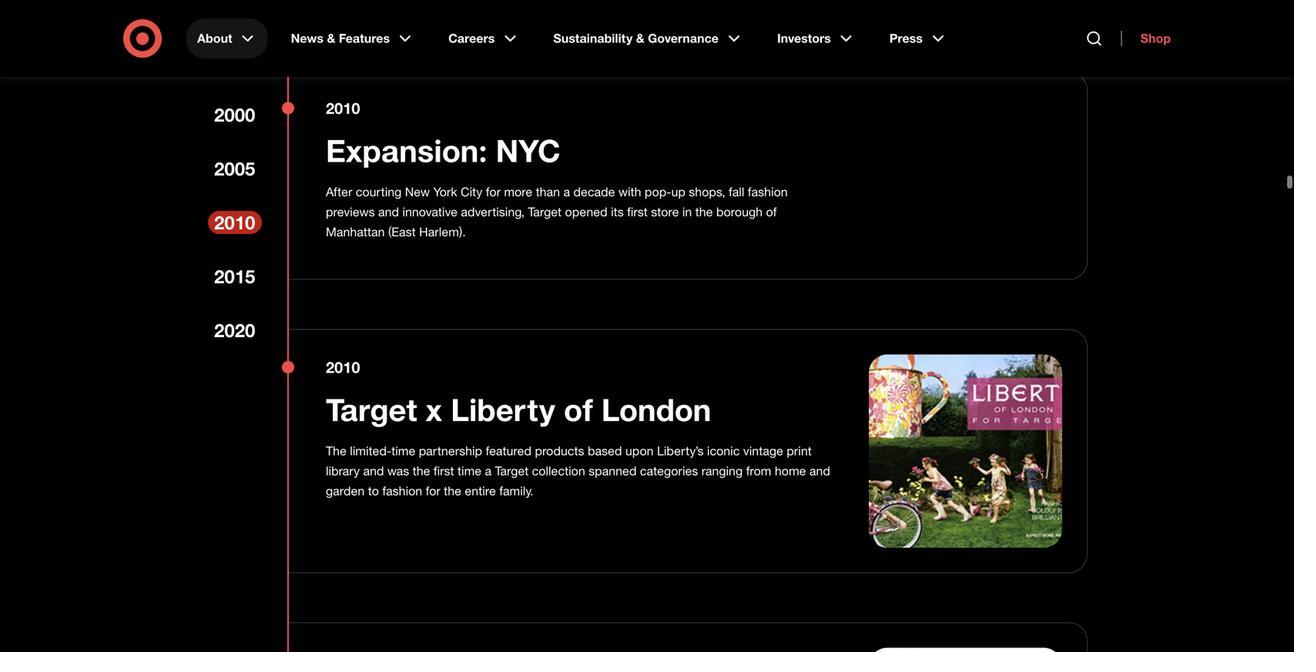 Task type: locate. For each thing, give the bounding box(es) containing it.
for
[[486, 184, 501, 200], [426, 484, 440, 499]]

2 horizontal spatial the
[[695, 205, 713, 220]]

sustainability
[[553, 31, 633, 46]]

to
[[368, 484, 379, 499]]

2 vertical spatial target
[[495, 464, 529, 479]]

for inside after courting new york city for more than a decade with pop-up shops, fall fashion previews and innovative advertising, target opened its first store in the borough of manhattan (east harlem).
[[486, 184, 501, 200]]

1 horizontal spatial time
[[458, 464, 481, 479]]

0 horizontal spatial of
[[564, 391, 593, 429]]

and
[[378, 205, 399, 220], [363, 464, 384, 479], [809, 464, 830, 479]]

news & features
[[291, 31, 390, 46]]

fashion right fall
[[748, 184, 788, 200]]

1 vertical spatial a
[[485, 464, 492, 479]]

2000 link
[[208, 103, 262, 126]]

0 horizontal spatial the
[[413, 464, 430, 479]]

entire
[[465, 484, 496, 499]]

1 horizontal spatial for
[[486, 184, 501, 200]]

target inside after courting new york city for more than a decade with pop-up shops, fall fashion previews and innovative advertising, target opened its first store in the borough of manhattan (east harlem).
[[528, 205, 562, 220]]

expansion: nyc
[[326, 132, 560, 169]]

a up 'entire'
[[485, 464, 492, 479]]

0 vertical spatial target
[[528, 205, 562, 220]]

in
[[682, 205, 692, 220]]

0 vertical spatial fashion
[[748, 184, 788, 200]]

up
[[671, 184, 685, 200]]

a
[[563, 184, 570, 200], [485, 464, 492, 479]]

courting
[[356, 184, 402, 200]]

target
[[528, 205, 562, 220], [326, 391, 417, 429], [495, 464, 529, 479]]

first right its at the top left
[[627, 205, 648, 220]]

nyc
[[496, 132, 560, 169]]

first
[[627, 205, 648, 220], [434, 464, 454, 479]]

0 vertical spatial of
[[766, 205, 777, 220]]

1 horizontal spatial of
[[766, 205, 777, 220]]

liberty's
[[657, 444, 704, 459]]

shop
[[1141, 31, 1171, 46]]

featured products
[[486, 444, 584, 459]]

previews
[[326, 205, 375, 220]]

0 horizontal spatial first
[[434, 464, 454, 479]]

0 horizontal spatial &
[[327, 31, 335, 46]]

0 horizontal spatial time
[[391, 444, 415, 459]]

1 vertical spatial for
[[426, 484, 440, 499]]

fashion down was
[[382, 484, 422, 499]]

careers
[[448, 31, 495, 46]]

about link
[[186, 18, 268, 59]]

after
[[326, 184, 352, 200]]

0 horizontal spatial fashion
[[382, 484, 422, 499]]

of
[[766, 205, 777, 220], [564, 391, 593, 429]]

target up limited-
[[326, 391, 417, 429]]

press
[[889, 31, 923, 46]]

fashion inside the limited-time partnership featured products based upon liberty's iconic vintage print library and was the first time a target collection spanned categories ranging from home and garden to fashion for the entire family.
[[382, 484, 422, 499]]

1 vertical spatial target
[[326, 391, 417, 429]]

was
[[387, 464, 409, 479]]

& inside news & features link
[[327, 31, 335, 46]]

& for governance
[[636, 31, 645, 46]]

first inside after courting new york city for more than a decade with pop-up shops, fall fashion previews and innovative advertising, target opened its first store in the borough of manhattan (east harlem).
[[627, 205, 648, 220]]

1 horizontal spatial a
[[563, 184, 570, 200]]

0 horizontal spatial a
[[485, 464, 492, 479]]

with
[[618, 184, 641, 200]]

and down the courting
[[378, 205, 399, 220]]

& left governance
[[636, 31, 645, 46]]

0 vertical spatial 2010
[[326, 99, 360, 117]]

its
[[611, 205, 624, 220]]

2 vertical spatial 2010
[[326, 358, 360, 377]]

innovative
[[402, 205, 458, 220]]

&
[[327, 31, 335, 46], [636, 31, 645, 46]]

0 vertical spatial first
[[627, 205, 648, 220]]

of up based
[[564, 391, 593, 429]]

and up to
[[363, 464, 384, 479]]

0 vertical spatial for
[[486, 184, 501, 200]]

(east
[[388, 225, 416, 240]]

target up family.
[[495, 464, 529, 479]]

0 horizontal spatial for
[[426, 484, 440, 499]]

for up "advertising," at the top of the page
[[486, 184, 501, 200]]

investors
[[777, 31, 831, 46]]

2 vertical spatial the
[[444, 484, 461, 499]]

liberty
[[451, 391, 555, 429]]

2 & from the left
[[636, 31, 645, 46]]

categories
[[640, 464, 698, 479]]

0 vertical spatial the
[[695, 205, 713, 220]]

1 vertical spatial time
[[458, 464, 481, 479]]

& right the news
[[327, 31, 335, 46]]

1 vertical spatial 2010
[[214, 211, 255, 234]]

city
[[461, 184, 483, 200]]

sustainability & governance link
[[543, 18, 754, 59]]

first down partnership
[[434, 464, 454, 479]]

based
[[588, 444, 622, 459]]

advertising,
[[461, 205, 525, 220]]

time up 'entire'
[[458, 464, 481, 479]]

1 & from the left
[[327, 31, 335, 46]]

of right the borough
[[766, 205, 777, 220]]

the right in
[[695, 205, 713, 220]]

fashion
[[748, 184, 788, 200], [382, 484, 422, 499]]

target down the than
[[528, 205, 562, 220]]

the right was
[[413, 464, 430, 479]]

careers link
[[438, 18, 530, 59]]

2010 link
[[208, 211, 262, 234]]

fall
[[729, 184, 744, 200]]

& inside sustainability & governance link
[[636, 31, 645, 46]]

& for features
[[327, 31, 335, 46]]

collection
[[532, 464, 585, 479]]

family.
[[499, 484, 533, 499]]

time up was
[[391, 444, 415, 459]]

0 vertical spatial a
[[563, 184, 570, 200]]

for down partnership
[[426, 484, 440, 499]]

vintage
[[743, 444, 783, 459]]

shops,
[[689, 184, 725, 200]]

and down print at the right bottom of page
[[809, 464, 830, 479]]

1 horizontal spatial fashion
[[748, 184, 788, 200]]

a right the than
[[563, 184, 570, 200]]

opened
[[565, 205, 608, 220]]

the left 'entire'
[[444, 484, 461, 499]]

2010
[[326, 99, 360, 117], [214, 211, 255, 234], [326, 358, 360, 377]]

1 horizontal spatial &
[[636, 31, 645, 46]]

about
[[197, 31, 232, 46]]

partnership
[[419, 444, 482, 459]]

1 horizontal spatial first
[[627, 205, 648, 220]]

time
[[391, 444, 415, 459], [458, 464, 481, 479]]

the
[[695, 205, 713, 220], [413, 464, 430, 479], [444, 484, 461, 499]]

1 vertical spatial first
[[434, 464, 454, 479]]

after courting new york city for more than a decade with pop-up shops, fall fashion previews and innovative advertising, target opened its first store in the borough of manhattan (east harlem).
[[326, 184, 788, 240]]

decade
[[574, 184, 615, 200]]

1 vertical spatial fashion
[[382, 484, 422, 499]]

spanned
[[589, 464, 637, 479]]



Task type: describe. For each thing, give the bounding box(es) containing it.
york
[[433, 184, 457, 200]]

1 vertical spatial of
[[564, 391, 593, 429]]

governance
[[648, 31, 719, 46]]

pop-
[[645, 184, 671, 200]]

1 vertical spatial the
[[413, 464, 430, 479]]

more
[[504, 184, 532, 200]]

home
[[775, 464, 806, 479]]

the limited-time partnership featured products based upon liberty's iconic vintage print library and was the first time a target collection spanned categories ranging from home and garden to fashion for the entire family.
[[326, 444, 830, 499]]

borough
[[716, 205, 763, 220]]

1 horizontal spatial the
[[444, 484, 461, 499]]

ranging
[[702, 464, 743, 479]]

shop link
[[1121, 31, 1171, 46]]

2020 link
[[208, 319, 262, 342]]

a inside the limited-time partnership featured products based upon liberty's iconic vintage print library and was the first time a target collection spanned categories ranging from home and garden to fashion for the entire family.
[[485, 464, 492, 479]]

target x liberty of london
[[326, 391, 711, 429]]

2005
[[214, 158, 255, 180]]

a inside after courting new york city for more than a decade with pop-up shops, fall fashion previews and innovative advertising, target opened its first store in the borough of manhattan (east harlem).
[[563, 184, 570, 200]]

limited-
[[350, 444, 391, 459]]

print
[[787, 444, 812, 459]]

first inside the limited-time partnership featured products based upon liberty's iconic vintage print library and was the first time a target collection spanned categories ranging from home and garden to fashion for the entire family.
[[434, 464, 454, 479]]

store
[[651, 205, 679, 220]]

sustainability & governance
[[553, 31, 719, 46]]

than
[[536, 184, 560, 200]]

2005 link
[[208, 157, 262, 180]]

2020
[[214, 319, 255, 342]]

library
[[326, 464, 360, 479]]

features
[[339, 31, 390, 46]]

a group of people in clothing running image
[[869, 355, 1062, 548]]

from
[[746, 464, 771, 479]]

x
[[426, 391, 442, 429]]

2010 for target x liberty of london
[[326, 358, 360, 377]]

2000
[[214, 104, 255, 126]]

for inside the limited-time partnership featured products based upon liberty's iconic vintage print library and was the first time a target collection spanned categories ranging from home and garden to fashion for the entire family.
[[426, 484, 440, 499]]

new
[[405, 184, 430, 200]]

target inside the limited-time partnership featured products based upon liberty's iconic vintage print library and was the first time a target collection spanned categories ranging from home and garden to fashion for the entire family.
[[495, 464, 529, 479]]

upon
[[625, 444, 654, 459]]

london
[[601, 391, 711, 429]]

garden
[[326, 484, 365, 499]]

the inside after courting new york city for more than a decade with pop-up shops, fall fashion previews and innovative advertising, target opened its first store in the borough of manhattan (east harlem).
[[695, 205, 713, 220]]

of inside after courting new york city for more than a decade with pop-up shops, fall fashion previews and innovative advertising, target opened its first store in the borough of manhattan (east harlem).
[[766, 205, 777, 220]]

and inside after courting new york city for more than a decade with pop-up shops, fall fashion previews and innovative advertising, target opened its first store in the borough of manhattan (east harlem).
[[378, 205, 399, 220]]

0 vertical spatial time
[[391, 444, 415, 459]]

harlem).
[[419, 225, 466, 240]]

2015 link
[[208, 265, 262, 288]]

2010 for expansion: nyc
[[326, 99, 360, 117]]

iconic
[[707, 444, 740, 459]]

fashion inside after courting new york city for more than a decade with pop-up shops, fall fashion previews and innovative advertising, target opened its first store in the borough of manhattan (east harlem).
[[748, 184, 788, 200]]

the
[[326, 444, 347, 459]]

expansion:
[[326, 132, 487, 169]]

2015
[[214, 265, 255, 288]]

news & features link
[[280, 18, 425, 59]]

manhattan
[[326, 225, 385, 240]]

news
[[291, 31, 324, 46]]

investors link
[[766, 18, 866, 59]]

press link
[[879, 18, 958, 59]]



Task type: vqa. For each thing, say whether or not it's contained in the screenshot.
local
no



